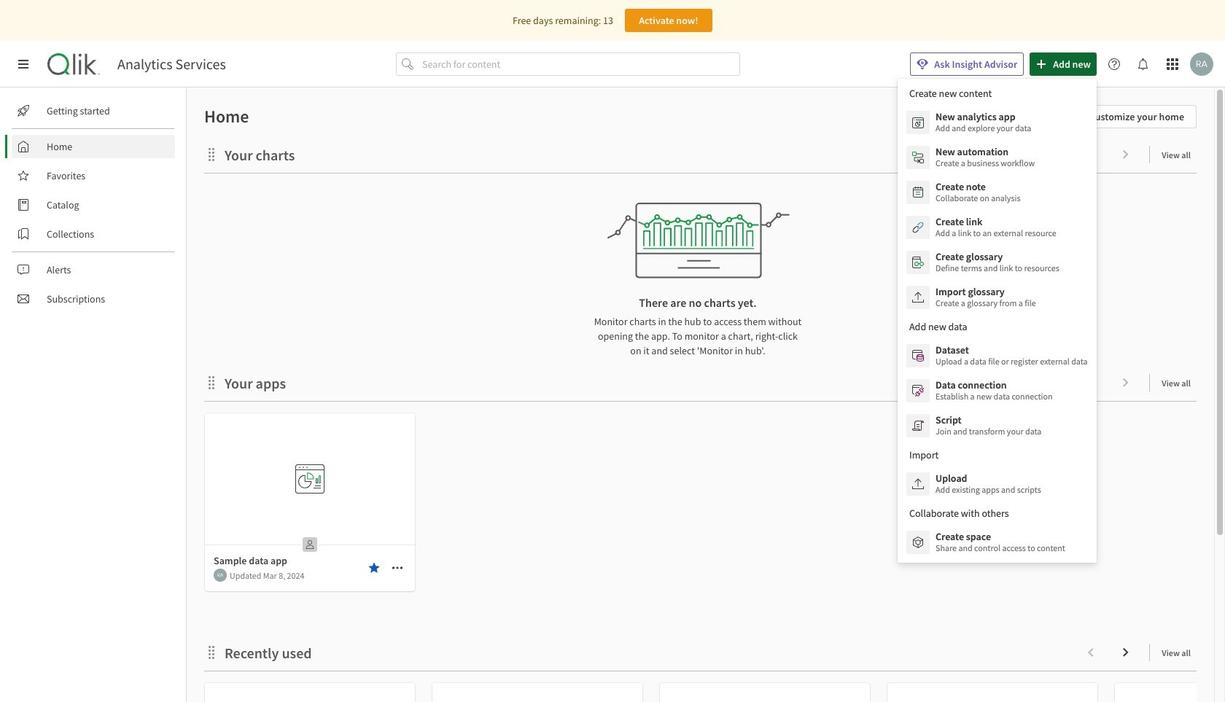 Task type: locate. For each thing, give the bounding box(es) containing it.
1 vertical spatial move collection image
[[204, 375, 219, 390]]

analytics services element
[[117, 55, 226, 73]]

menu item
[[898, 105, 1097, 140], [898, 140, 1097, 175], [898, 175, 1097, 210], [898, 210, 1097, 245], [898, 245, 1097, 280], [898, 280, 1097, 315], [898, 338, 1097, 374], [898, 374, 1097, 409], [898, 409, 1097, 444], [898, 467, 1097, 502], [898, 525, 1097, 560]]

move collection image
[[204, 645, 219, 660]]

6 menu item from the top
[[898, 280, 1097, 315]]

remove from favorites image
[[368, 562, 380, 574]]

close sidebar menu image
[[18, 58, 29, 70]]

3 menu item from the top
[[898, 175, 1097, 210]]

2 menu item from the top
[[898, 140, 1097, 175]]

move collection image
[[204, 147, 219, 162], [204, 375, 219, 390]]

0 vertical spatial move collection image
[[204, 147, 219, 162]]

ruby anderson image
[[214, 569, 227, 582]]

main content
[[181, 88, 1226, 703]]

10 menu item from the top
[[898, 467, 1097, 502]]

7 menu item from the top
[[898, 338, 1097, 374]]

menu
[[898, 79, 1097, 563]]



Task type: describe. For each thing, give the bounding box(es) containing it.
2 move collection image from the top
[[204, 375, 219, 390]]

1 move collection image from the top
[[204, 147, 219, 162]]

navigation pane element
[[0, 93, 186, 317]]

9 menu item from the top
[[898, 409, 1097, 444]]

11 menu item from the top
[[898, 525, 1097, 560]]

8 menu item from the top
[[898, 374, 1097, 409]]

ruby anderson element
[[214, 569, 227, 582]]

5 menu item from the top
[[898, 245, 1097, 280]]

4 menu item from the top
[[898, 210, 1097, 245]]

1 menu item from the top
[[898, 105, 1097, 140]]



Task type: vqa. For each thing, say whether or not it's contained in the screenshot.
Ruby Anderson icon
yes



